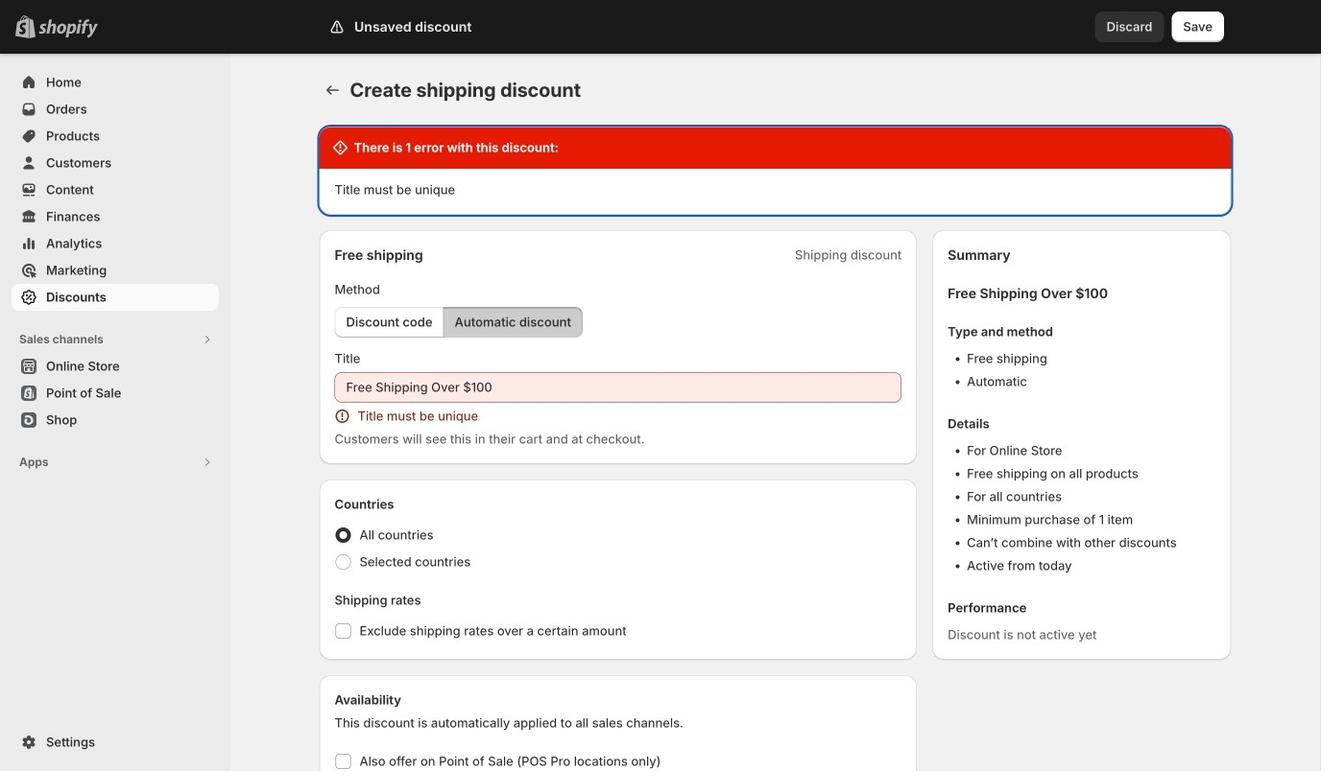 Task type: locate. For each thing, give the bounding box(es) containing it.
shopify image
[[38, 19, 98, 38]]

None text field
[[335, 373, 902, 403]]



Task type: vqa. For each thing, say whether or not it's contained in the screenshot.
text field
yes



